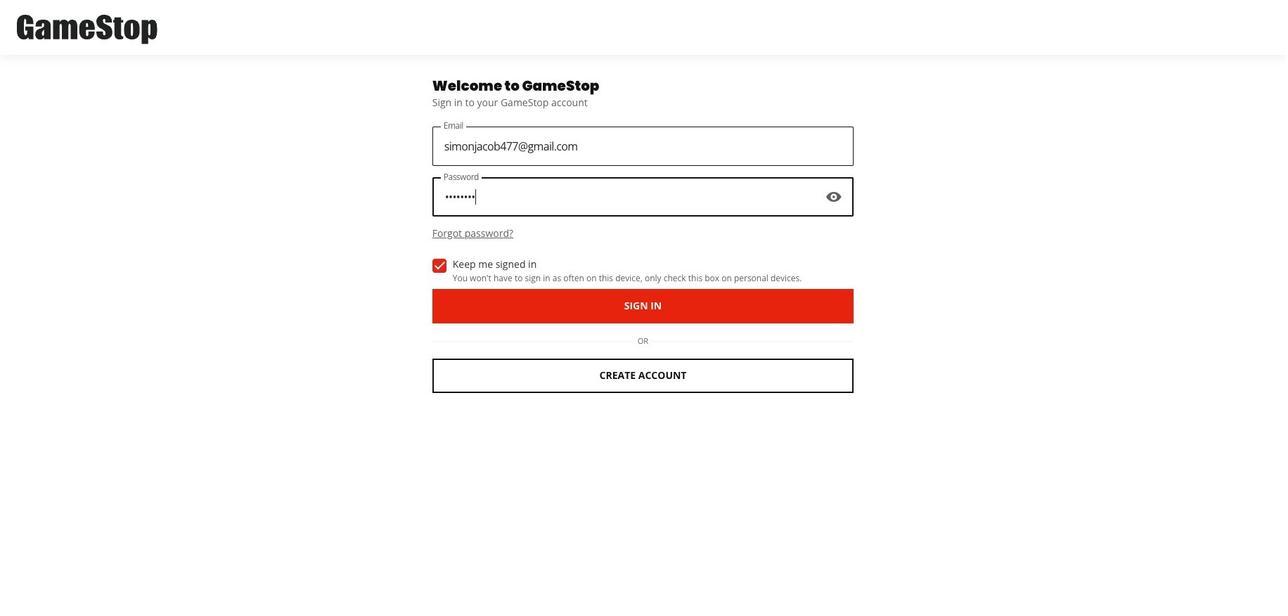 Task type: vqa. For each thing, say whether or not it's contained in the screenshot.
PAYMENTS ICON
no



Task type: locate. For each thing, give the bounding box(es) containing it.
gamestop image
[[17, 13, 158, 46]]

None email field
[[432, 126, 854, 166]]

None password field
[[432, 177, 854, 217]]



